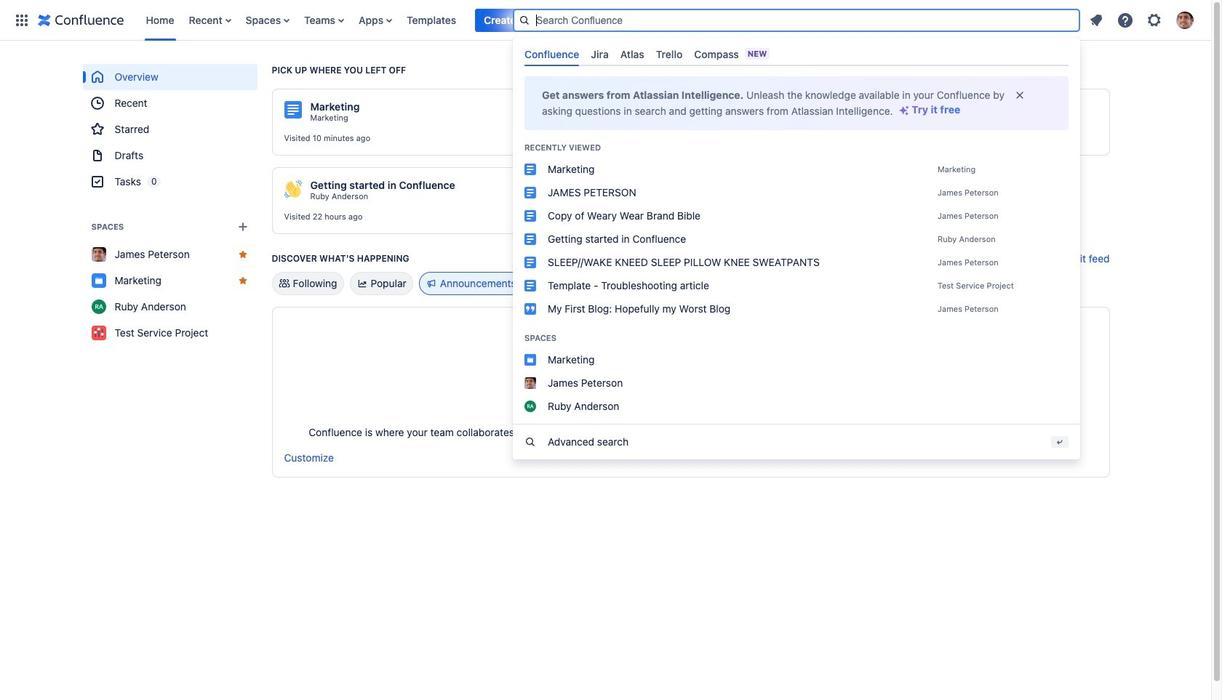 Task type: locate. For each thing, give the bounding box(es) containing it.
1 horizontal spatial list
[[1084, 7, 1203, 33]]

advanced search image
[[525, 436, 536, 448]]

1 vertical spatial page image
[[525, 280, 536, 292]]

1 tab from the left
[[519, 42, 586, 66]]

1 page image from the top
[[525, 164, 536, 175]]

list for appswitcher icon
[[139, 0, 846, 40]]

4 tab from the left
[[651, 42, 689, 66]]

:wave: image
[[284, 181, 302, 198]]

banner
[[0, 0, 1212, 460]]

search image
[[519, 14, 531, 26]]

list item
[[476, 8, 525, 32]]

premium image
[[855, 14, 867, 26]]

2 page image from the top
[[525, 280, 536, 292]]

list
[[139, 0, 846, 40], [1084, 7, 1203, 33]]

0 vertical spatial page image
[[525, 257, 536, 268]]

None search field
[[513, 8, 1081, 32]]

:wave: image
[[284, 181, 302, 198]]

confluence image
[[38, 11, 124, 29], [38, 11, 124, 29]]

appswitcher icon image
[[13, 11, 31, 29]]

0 horizontal spatial list
[[139, 0, 846, 40]]

unstar this space image
[[237, 275, 249, 287]]

notification icon image
[[1088, 11, 1106, 29]]

page image
[[525, 257, 536, 268], [525, 280, 536, 292]]

1 page image from the top
[[525, 257, 536, 268]]

3 page image from the top
[[525, 210, 536, 222]]

tab
[[519, 42, 586, 66], [586, 42, 615, 66], [615, 42, 651, 66], [651, 42, 689, 66]]

group
[[83, 64, 257, 195]]

tab list
[[519, 42, 1075, 66]]

help icon image
[[1117, 11, 1135, 29]]

page image
[[525, 164, 536, 175], [525, 187, 536, 198], [525, 210, 536, 222], [525, 233, 536, 245]]

blogpost image
[[525, 303, 536, 315]]



Task type: vqa. For each thing, say whether or not it's contained in the screenshot.
OUTDENT ⇧TAB Icon
no



Task type: describe. For each thing, give the bounding box(es) containing it.
list for premium icon
[[1084, 7, 1203, 33]]

your profile and preferences image
[[1177, 11, 1194, 29]]

settings icon image
[[1146, 11, 1164, 29]]

3 tab from the left
[[615, 42, 651, 66]]

2 page image from the top
[[525, 187, 536, 198]]

list item inside list
[[476, 8, 525, 32]]

4 page image from the top
[[525, 233, 536, 245]]

2 tab from the left
[[586, 42, 615, 66]]

Search Confluence field
[[513, 8, 1081, 32]]

global element
[[9, 0, 846, 40]]

unstar this space image
[[237, 249, 249, 261]]

create a space image
[[234, 218, 251, 236]]



